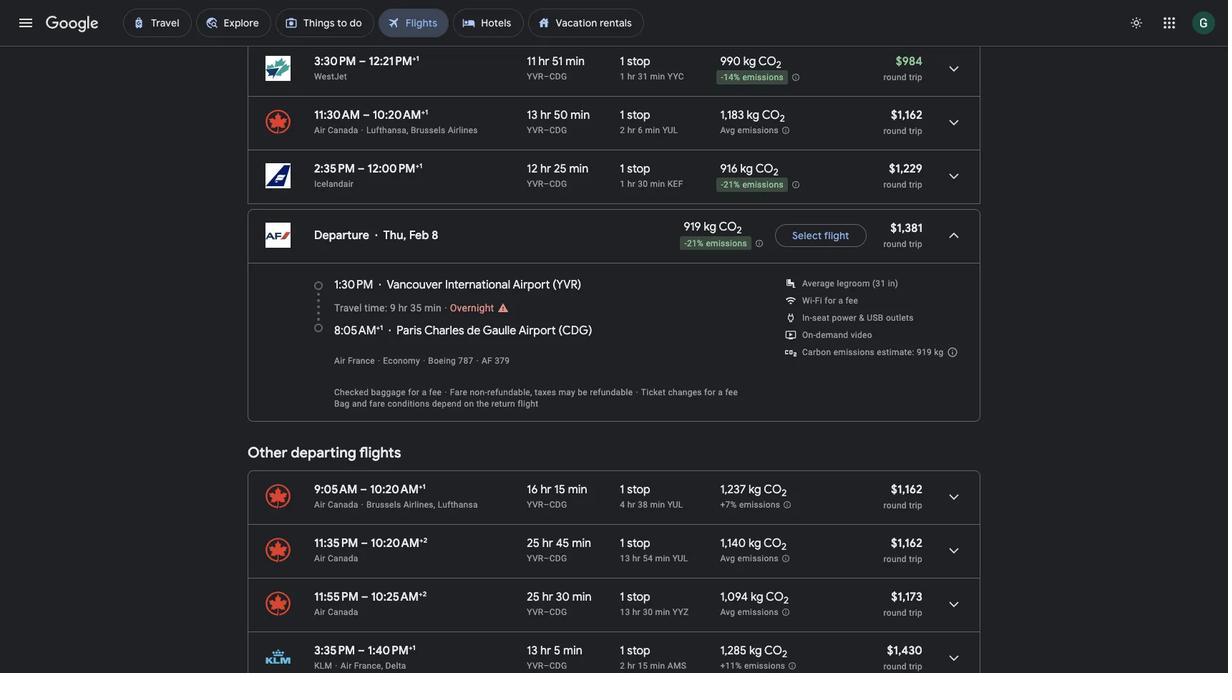 Task type: vqa. For each thing, say whether or not it's contained in the screenshot.
min
yes



Task type: locate. For each thing, give the bounding box(es) containing it.
1 vertical spatial )
[[589, 324, 592, 338]]

– inside the 13 hr 50 min yvr – cdg
[[544, 125, 550, 135]]

co for 990
[[759, 54, 777, 69]]

1 horizontal spatial flight
[[825, 229, 850, 242]]

co inside 1,094 kg co 2
[[766, 590, 784, 604]]

1 vertical spatial avg
[[721, 554, 736, 564]]

7 1 stop flight. element from the top
[[620, 644, 651, 660]]

0 horizontal spatial (
[[553, 278, 557, 292]]

for for baggage
[[408, 387, 420, 397]]

3 avg emissions from the top
[[721, 607, 779, 617]]

min right 5
[[563, 644, 583, 658]]

2 avg emissions from the top
[[721, 554, 779, 564]]

yyc inside 2 stops ylw , yyc
[[642, 18, 658, 28]]

france,
[[354, 661, 383, 671]]

– down total duration 13 hr 50 min. element
[[544, 125, 550, 135]]

1 right 1:40 pm on the bottom of the page
[[413, 643, 416, 652]]

 image up charles
[[445, 302, 447, 314]]

2 stop from the top
[[627, 108, 651, 122]]

hr left 5
[[541, 644, 551, 658]]

flight details. leaves vancouver international airport at 3:35 pm on thursday, february 8 and arrives at paris charles de gaulle airport at 1:40 pm on friday, february 9. image
[[937, 641, 972, 673]]

cdg inside 11 hr 51 min yvr – cdg
[[550, 72, 567, 82]]

0 vertical spatial 12:21 pm
[[370, 1, 414, 15]]

2 right 10:25 am
[[423, 589, 427, 599]]

0 vertical spatial -21% emissions
[[721, 180, 784, 190]]

7 trip from the top
[[909, 608, 923, 618]]

yvr inside 16 hr 15 min yvr – cdg
[[527, 500, 544, 510]]

cdg inside 16 hr 15 min yvr – cdg
[[550, 500, 567, 510]]

5 stop from the top
[[627, 536, 651, 551]]

7 round from the top
[[884, 608, 907, 618]]

air left france
[[334, 356, 346, 366]]

on-demand video
[[803, 330, 873, 340]]

for right fi
[[825, 296, 836, 306]]

8
[[432, 228, 439, 243]]

11 hr 51 min yvr – cdg
[[527, 54, 585, 82]]

1:40 pm
[[368, 644, 409, 658]]

2 vertical spatial $1,162 round trip
[[884, 536, 923, 564]]

- down the 919 kg co 2
[[685, 238, 687, 248]]

15
[[555, 483, 566, 497], [638, 661, 648, 671]]

953 US dollars text field
[[897, 1, 923, 15]]

layover (1 of 1) is a 4 hr 38 min layover at montréal-pierre elliott trudeau international airport in montreal. element
[[620, 499, 713, 511]]

3 trip from the top
[[909, 180, 923, 190]]

kg right 916
[[741, 162, 753, 176]]

icelandair
[[314, 179, 354, 189]]

1 stop flight. element down 1 stop 2 hr 6 min yul at the top of the page
[[620, 162, 651, 178]]

0 horizontal spatial flight
[[518, 399, 539, 409]]

Arrival time: 12:21 PM on  Friday, February 9. text field
[[370, 0, 421, 15]]

min right '51'
[[566, 54, 585, 69]]

yvr for vancouver international airport ( yvr )
[[557, 278, 578, 292]]

8:05 am
[[334, 324, 376, 338]]

1 stop flight. element
[[620, 54, 651, 71], [620, 108, 651, 125], [620, 162, 651, 178], [620, 483, 651, 499], [620, 536, 651, 553], [620, 590, 651, 606], [620, 644, 651, 660]]

co for 1,183
[[762, 108, 780, 122]]

11:35 pm
[[314, 536, 358, 551]]

1 stop 13 hr 30 min yyz
[[620, 590, 689, 617]]

avg
[[721, 125, 736, 135], [721, 554, 736, 564], [721, 607, 736, 617]]

co up +7% emissions
[[764, 483, 782, 497]]

30 left yyz
[[643, 607, 653, 617]]

co for 1,140
[[764, 536, 782, 551]]

11:55 pm
[[314, 590, 359, 604]]

round down 1162 us dollars text field
[[884, 554, 907, 564]]

1 stop 1 hr 31 min yyc
[[620, 54, 684, 82]]

yvr inside 16 hr 6 min yvr – cdg
[[527, 18, 544, 28]]

21% for 916
[[724, 180, 741, 190]]

-21% emissions for 916
[[721, 180, 784, 190]]

emissions down 1,237 kg co 2
[[740, 500, 781, 510]]

kg inside 1,183 kg co 2
[[747, 108, 760, 122]]

kg inside 996 kg co 2
[[742, 1, 755, 15]]

ams
[[668, 661, 687, 671]]

6 1 stop flight. element from the top
[[620, 590, 651, 606]]

min left the kef
[[651, 179, 666, 189]]

yul for 1,183
[[663, 125, 678, 135]]

round down 1173 us dollars "text field"
[[884, 608, 907, 618]]

and
[[352, 399, 367, 409]]

1 vertical spatial 15
[[638, 661, 648, 671]]

stop inside the 1 stop 1 hr 31 min yyc
[[627, 54, 651, 69]]

 image
[[361, 125, 364, 135], [445, 302, 447, 314], [378, 356, 380, 366], [423, 356, 426, 366], [361, 500, 364, 510]]

kg
[[742, 1, 755, 15], [744, 54, 756, 69], [747, 108, 760, 122], [741, 162, 753, 176], [704, 220, 717, 234], [935, 347, 944, 357], [749, 483, 762, 497], [749, 536, 762, 551], [751, 590, 764, 604], [750, 644, 762, 658]]

cdg for 25 hr 45 min yvr – cdg
[[550, 553, 567, 564]]

916 kg co 2
[[721, 162, 779, 178]]

1 vertical spatial brussels
[[367, 500, 401, 510]]

1 inside 2:35 pm – 12:00 pm + 1
[[420, 161, 423, 170]]

thu, feb 8
[[384, 228, 439, 243]]

cdg for 16 hr 15 min yvr – cdg
[[550, 500, 567, 510]]

air down 11:55 pm
[[314, 607, 326, 617]]

3:30 pm – 12:21 pm + 1
[[314, 54, 419, 69]]

brussels airlines, lufthansa
[[367, 500, 478, 510]]

arrival time: 10:20 am on  friday, february 9. text field for 9:05 am
[[370, 482, 426, 497]]

stop inside 1 stop 13 hr 30 min yyz
[[627, 590, 651, 604]]

1 stop flight. element up 38
[[620, 483, 651, 499]]

1 horizontal spatial brussels
[[411, 125, 446, 135]]

2 $1,162 round trip from the top
[[884, 483, 923, 511]]

0 vertical spatial 919
[[684, 220, 701, 234]]

min inside 1 stop 4 hr 38 min yul
[[651, 500, 666, 510]]

1 vertical spatial $1,162
[[891, 483, 923, 497]]

round for 1,237
[[884, 501, 907, 511]]

1,237
[[721, 483, 746, 497]]

lufthansa,
[[367, 125, 409, 135]]

787
[[459, 356, 474, 366]]

2 vertical spatial $1,162
[[891, 536, 923, 551]]

1 vertical spatial 21%
[[687, 238, 704, 248]]

min inside 16 hr 6 min yvr – cdg
[[564, 1, 583, 15]]

$1,162 for 1,237
[[891, 483, 923, 497]]

1 horizontal spatial 21%
[[724, 180, 741, 190]]

1 vertical spatial arrival time: 10:20 am on  friday, february 9. text field
[[370, 482, 426, 497]]

1 $1,162 from the top
[[891, 108, 923, 122]]

changes
[[668, 387, 702, 397]]

total duration 25 hr 30 min. element
[[527, 590, 620, 606]]

0 horizontal spatial 21%
[[687, 238, 704, 248]]

– down "total duration 25 hr 30 min." element in the bottom of the page
[[544, 607, 550, 617]]

depend
[[432, 399, 462, 409]]

cdg for 12 hr 25 min yvr – cdg
[[550, 179, 567, 189]]

1 stop flight. element for 13 hr 50 min
[[620, 108, 651, 125]]

990
[[721, 54, 741, 69]]

12:21 pm
[[370, 1, 414, 15], [369, 54, 412, 69]]

fee right changes at the bottom right of the page
[[726, 387, 738, 397]]

total duration 12 hr 25 min. element
[[527, 162, 620, 178]]

2 horizontal spatial a
[[839, 296, 844, 306]]

co inside 996 kg co 2
[[758, 1, 776, 15]]

1 down total duration 12 hr 25 min. element
[[620, 179, 625, 189]]

0 horizontal spatial a
[[422, 387, 427, 397]]

4 1 stop flight. element from the top
[[620, 483, 651, 499]]

canada down 11:55 pm
[[328, 607, 358, 617]]

Arrival time: 1:40 PM on  Friday, February 9. text field
[[368, 643, 416, 658]]

 image for 11:30 am
[[361, 125, 364, 135]]

3 stop from the top
[[627, 162, 651, 176]]

2 vertical spatial -
[[685, 238, 687, 248]]

1,183 kg co 2
[[721, 108, 785, 125]]

0 horizontal spatial 15
[[555, 483, 566, 497]]

 image down leaves vancouver international airport at 11:30 am on thursday, february 8 and arrives at paris charles de gaulle airport at 10:20 am on friday, february 9. element
[[361, 125, 364, 135]]

air canada down 11:35 pm text field
[[314, 553, 358, 564]]

min right 54 on the bottom of the page
[[656, 553, 671, 564]]

co inside 1,140 kg co 2
[[764, 536, 782, 551]]

0 vertical spatial 16
[[527, 1, 538, 15]]

1 vertical spatial flight
[[518, 399, 539, 409]]

air france
[[334, 356, 375, 366]]

1 vertical spatial yul
[[668, 500, 684, 510]]

stop for 16 hr 15 min
[[627, 483, 651, 497]]

1,237 kg co 2
[[721, 483, 787, 499]]

time:
[[365, 302, 388, 314]]

hr
[[541, 1, 552, 15], [539, 54, 550, 69], [628, 72, 636, 82], [541, 108, 551, 122], [628, 125, 636, 135], [541, 162, 551, 176], [628, 179, 636, 189], [399, 302, 408, 314], [541, 483, 552, 497], [628, 500, 636, 510], [543, 536, 553, 551], [633, 553, 641, 564], [543, 590, 553, 604], [633, 607, 641, 617], [541, 644, 551, 658], [628, 661, 636, 671]]

min inside 25 hr 45 min yvr – cdg
[[572, 536, 592, 551]]

hr inside 11 hr 51 min yvr – cdg
[[539, 54, 550, 69]]

flights
[[360, 444, 401, 462]]

trip down $984
[[909, 72, 923, 82]]

for right changes at the bottom right of the page
[[705, 387, 716, 397]]

3 round from the top
[[884, 180, 907, 190]]

0 vertical spatial avg
[[721, 125, 736, 135]]

kg inside the 919 kg co 2
[[704, 220, 717, 234]]

min left yyz
[[656, 607, 671, 617]]

$1,430
[[888, 644, 923, 658]]

0 vertical spatial yul
[[663, 125, 678, 135]]

hr right the 4
[[628, 500, 636, 510]]

hr left the "ams"
[[628, 661, 636, 671]]

round down $1,162 text box
[[884, 501, 907, 511]]

flight details. leaves vancouver international airport at 9:05 am on thursday, february 8 and arrives at paris charles de gaulle airport at 10:20 am on friday, february 9. image
[[937, 480, 972, 514]]

select flight button
[[775, 218, 867, 253]]

– down total duration 12 hr 25 min. element
[[544, 179, 550, 189]]

2 vertical spatial 10:20 am
[[371, 536, 420, 551]]

total duration 16 hr 6 min. element
[[527, 1, 620, 17]]

2 vertical spatial avg
[[721, 607, 736, 617]]

min inside 16 hr 15 min yvr – cdg
[[568, 483, 588, 497]]

cdg down "50"
[[550, 125, 567, 135]]

round inside $1,229 round trip
[[884, 180, 907, 190]]

2 vertical spatial yul
[[673, 553, 689, 564]]

0 vertical spatial 6
[[555, 1, 561, 15]]

11:15 am
[[314, 1, 358, 15]]

2 down 'total duration 13 hr 5 min.' element at the bottom
[[620, 661, 625, 671]]

other
[[248, 444, 288, 462]]

yvr inside 13 hr 5 min yvr – cdg
[[527, 661, 544, 671]]

 image
[[350, 18, 353, 28]]

cdg inside 25 hr 30 min yvr – cdg
[[550, 607, 567, 617]]

stop for 25 hr 30 min
[[627, 590, 651, 604]]

emissions down 1,094 kg co 2
[[738, 607, 779, 617]]

15 inside 1 stop 2 hr 15 min ams
[[638, 661, 648, 671]]

6 trip from the top
[[909, 554, 923, 564]]

cdg inside 16 hr 6 min yvr – cdg
[[550, 18, 567, 28]]

kg inside 1,094 kg co 2
[[751, 590, 764, 604]]

airport
[[513, 278, 550, 292], [519, 324, 556, 338]]

1 vertical spatial -21% emissions
[[685, 238, 747, 248]]

round for 916
[[884, 180, 907, 190]]

1 1 stop flight. element from the top
[[620, 54, 651, 71]]

cdg down "total duration 25 hr 30 min." element in the bottom of the page
[[550, 607, 567, 617]]

cdg for 25 hr 30 min yvr – cdg
[[550, 607, 567, 617]]

round down $984
[[884, 72, 907, 82]]

layover (1 of 1) is a 1 hr 31 min layover at calgary international airport in calgary. element
[[620, 71, 713, 82]]

co inside the 919 kg co 2
[[719, 220, 737, 234]]

2 vertical spatial 30
[[643, 607, 653, 617]]

6 round from the top
[[884, 554, 907, 564]]

1 avg emissions from the top
[[721, 125, 779, 135]]

paris charles de gaulle airport ( cdg )
[[397, 324, 592, 338]]

1 stop 2 hr 15 min ams
[[620, 644, 687, 671]]

0 vertical spatial flight
[[825, 229, 850, 242]]

1 stop flight. element down layover (1 of 1) is a 13 hr 30 min layover at toronto pearson international airport in toronto. element
[[620, 644, 651, 660]]

+ for 11:55 pm
[[419, 589, 423, 599]]

stop for 13 hr 50 min
[[627, 108, 651, 122]]

hr inside 1 stop 4 hr 38 min yul
[[628, 500, 636, 510]]

1 stop from the top
[[627, 54, 651, 69]]

round
[[884, 72, 907, 82], [884, 126, 907, 136], [884, 180, 907, 190], [884, 239, 907, 249], [884, 501, 907, 511], [884, 554, 907, 564], [884, 608, 907, 618], [884, 662, 907, 672]]

trip down $1,229
[[909, 180, 923, 190]]

yul right 38
[[668, 500, 684, 510]]

Departure time: 11:35 PM. text field
[[314, 536, 358, 551]]

trip for 1,285
[[909, 662, 923, 672]]

$1,162 left flight details. leaves vancouver international airport at 9:05 am on thursday, february 8 and arrives at paris charles de gaulle airport at 10:20 am on friday, february 9. icon
[[891, 483, 923, 497]]

4 canada from the top
[[328, 607, 358, 617]]

trip for 990
[[909, 72, 923, 82]]

2 16 from the top
[[527, 483, 538, 497]]

0 vertical spatial 30
[[638, 179, 648, 189]]

$1,162 for 1,140
[[891, 536, 923, 551]]

1 up layover (1 of 1) is a 2 hr 15 min layover at amsterdam airport schiphol in amsterdam. element
[[620, 644, 625, 658]]

kg for 1,237
[[749, 483, 762, 497]]

carbon emissions estimate: 919 kilograms element
[[803, 347, 944, 357]]

- down 916
[[721, 180, 724, 190]]

1 stop flight. element for 25 hr 45 min
[[620, 536, 651, 553]]

westjet down 11:15 am text box
[[314, 18, 347, 28]]

yul up 1 stop 1 hr 30 min kef
[[663, 125, 678, 135]]

3 $1,162 round trip from the top
[[884, 536, 923, 564]]

round inside $984 round trip
[[884, 72, 907, 82]]

change appearance image
[[1120, 6, 1154, 40]]

11
[[527, 54, 536, 69]]

1 horizontal spatial 6
[[638, 125, 643, 135]]

co up +11% emissions
[[765, 644, 783, 658]]

0 horizontal spatial )
[[578, 278, 582, 292]]

+ inside 3:30 pm – 12:21 pm + 1
[[412, 54, 416, 63]]

16 inside 16 hr 15 min yvr – cdg
[[527, 483, 538, 497]]

stop up layover (1 of 1) is a 1 hr 30 min layover at keflavík international airport in reykjavík. element
[[627, 162, 651, 176]]

departing
[[291, 444, 356, 462]]

fee down average legroom (31 in)
[[846, 296, 859, 306]]

1 $1,162 round trip from the top
[[884, 108, 923, 136]]

+ inside 3:35 pm – 1:40 pm + 1
[[409, 643, 413, 652]]

2 horizontal spatial for
[[825, 296, 836, 306]]

yvr for 13 hr 5 min yvr – cdg
[[527, 661, 544, 671]]

baggage
[[371, 387, 406, 397]]

1 vertical spatial 12:21 pm
[[369, 54, 412, 69]]

+ inside "11:55 pm – 10:25 am + 2"
[[419, 589, 423, 599]]

1 horizontal spatial )
[[589, 324, 592, 338]]

1 up lufthansa, brussels airlines
[[425, 107, 428, 117]]

+ for 9:05 am
[[419, 482, 423, 491]]

round for 1,285
[[884, 662, 907, 672]]

$1,162 for 1,183
[[891, 108, 923, 122]]

2 inside "11:55 pm – 10:25 am + 2"
[[423, 589, 427, 599]]

leaves vancouver international airport at 11:15 am on thursday, february 8 and arrives at paris charles de gaulle airport at 12:21 pm on friday, february 9. element
[[314, 0, 421, 15]]

fare
[[369, 399, 385, 409]]

0 vertical spatial 25
[[554, 162, 567, 176]]

select
[[793, 229, 822, 242]]

kg inside 1,285 kg co 2
[[750, 644, 762, 658]]

cdg down total duration 16 hr 6 min. element
[[550, 18, 567, 28]]

1,094 kg co 2
[[721, 590, 789, 607]]

ticket
[[641, 387, 666, 397]]

yyc
[[642, 18, 658, 28], [668, 72, 684, 82]]

leaves vancouver international airport at 11:30 am on thursday, february 8 and arrives at paris charles de gaulle airport at 10:20 am on friday, february 9. element
[[314, 107, 428, 122]]

2 round from the top
[[884, 126, 907, 136]]

kg inside 1,140 kg co 2
[[749, 536, 762, 551]]

12:21 pm for 11:15 am
[[370, 1, 414, 15]]

0 vertical spatial 10:20 am
[[373, 108, 421, 122]]

0 vertical spatial brussels
[[411, 125, 446, 135]]

air down 11:35 pm text field
[[314, 553, 326, 564]]

conditions
[[388, 399, 430, 409]]

hr left 45 on the left bottom of page
[[543, 536, 553, 551]]

fee for checked baggage for a fee
[[429, 387, 442, 397]]

stop for 12 hr 25 min
[[627, 162, 651, 176]]

+ inside 11:30 am – 10:20 am + 1
[[421, 107, 425, 117]]

 image left boeing
[[423, 356, 426, 366]]

16 for 16 hr 15 min
[[527, 483, 538, 497]]

2 horizontal spatial fee
[[846, 296, 859, 306]]

kg up +7% emissions
[[749, 483, 762, 497]]

+ for 11:35 pm
[[420, 536, 424, 545]]

12:21 pm inside 11:15 am – 12:21 pm + 1
[[370, 1, 414, 15]]

min up total duration 25 hr 45 min. element
[[568, 483, 588, 497]]

flight down fare non-refundable, taxes may be refundable
[[518, 399, 539, 409]]

Arrival time: 8:05 AM on  Friday, February 9. text field
[[334, 323, 383, 338]]

yul inside 1 stop 4 hr 38 min yul
[[668, 500, 684, 510]]

air canada
[[314, 125, 358, 135], [314, 500, 358, 510], [314, 553, 358, 564], [314, 607, 358, 617]]

fi
[[815, 296, 823, 306]]

round inside $1,173 round trip
[[884, 608, 907, 618]]

co up -14% emissions
[[759, 54, 777, 69]]

+ inside 8:05 am + 1
[[376, 323, 380, 332]]

in)
[[888, 279, 899, 289]]

0 vertical spatial 21%
[[724, 180, 741, 190]]

– inside "11:55 pm – 10:25 am + 2"
[[361, 590, 368, 604]]

919 right the estimate: at the right of page
[[917, 347, 932, 357]]

kg for 1,183
[[747, 108, 760, 122]]

0 vertical spatial 15
[[555, 483, 566, 497]]

leaves vancouver international airport at 11:55 pm on thursday, february 8 and arrives at paris charles de gaulle airport at 10:25 am on saturday, february 10. element
[[314, 589, 427, 604]]

2 inside 1,237 kg co 2
[[782, 487, 787, 499]]

1 vertical spatial westjet
[[314, 72, 347, 82]]

air
[[314, 125, 326, 135], [334, 356, 346, 366], [314, 500, 326, 510], [314, 553, 326, 564], [314, 607, 326, 617], [341, 661, 352, 671]]

in-seat power & usb outlets
[[803, 313, 914, 323]]

refundable,
[[488, 387, 532, 397]]

co inside the 990 kg co 2
[[759, 54, 777, 69]]

co
[[758, 1, 776, 15], [759, 54, 777, 69], [762, 108, 780, 122], [756, 162, 774, 176], [719, 220, 737, 234], [764, 483, 782, 497], [764, 536, 782, 551], [766, 590, 784, 604], [765, 644, 783, 658]]

1 stop flight. element for 11 hr 51 min
[[620, 54, 651, 71]]

8 round from the top
[[884, 662, 907, 672]]

9:05 am
[[314, 483, 358, 497]]

delta
[[386, 661, 406, 671]]

4 stop from the top
[[627, 483, 651, 497]]

cdg for 11 hr 51 min yvr – cdg
[[550, 72, 567, 82]]

25 hr 45 min yvr – cdg
[[527, 536, 592, 564]]

0 horizontal spatial yyc
[[642, 18, 658, 28]]

hr inside 25 hr 45 min yvr – cdg
[[543, 536, 553, 551]]

cdg inside 12 hr 25 min yvr – cdg
[[550, 179, 567, 189]]

30 for 12 hr 25 min
[[638, 179, 648, 189]]

brussels left airlines
[[411, 125, 446, 135]]

12
[[527, 162, 538, 176]]

stop inside 1 stop 2 hr 6 min yul
[[627, 108, 651, 122]]

– down "total duration 16 hr 15 min." 'element'
[[544, 500, 550, 510]]

1 horizontal spatial for
[[705, 387, 716, 397]]

12 hr 25 min yvr – cdg
[[527, 162, 589, 189]]

$1,162 round trip for 1,183
[[884, 108, 923, 136]]

5 trip from the top
[[909, 501, 923, 511]]

economy
[[383, 356, 420, 366]]

1 vertical spatial (
[[559, 324, 563, 338]]

0 horizontal spatial fee
[[429, 387, 442, 397]]

1162 US dollars text field
[[891, 536, 923, 551]]

1229 US dollars text field
[[890, 162, 923, 176]]

layover (1 of 1) is a 2 hr 6 min layover at montréal-pierre elliott trudeau international airport in montreal. element
[[620, 125, 713, 136]]

– down total duration 11 hr 51 min. element
[[544, 72, 550, 82]]

1 round from the top
[[884, 72, 907, 82]]

cdg down '51'
[[550, 72, 567, 82]]

a for wi-fi for a fee
[[839, 296, 844, 306]]

$1,381
[[891, 221, 923, 236]]

min inside 1 stop 13 hr 30 min yyz
[[656, 607, 671, 617]]

Arrival time: 10:20 AM on  Saturday, February 10. text field
[[371, 536, 428, 551]]

2 stops flight. element
[[620, 1, 658, 17]]

carbon emissions estimate: 919 kg
[[803, 347, 944, 357]]

1162 US dollars text field
[[891, 483, 923, 497]]

2 right 1,237
[[782, 487, 787, 499]]

1 trip from the top
[[909, 72, 923, 82]]

+ inside 11:15 am – 12:21 pm + 1
[[414, 0, 418, 9]]

2 1 stop flight. element from the top
[[620, 108, 651, 125]]

min inside the 13 hr 50 min yvr – cdg
[[571, 108, 590, 122]]

11:30 am – 10:20 am + 1
[[314, 107, 428, 122]]

kg for 1,285
[[750, 644, 762, 658]]

1 air canada from the top
[[314, 125, 358, 135]]

avg emissions for 1,183
[[721, 125, 779, 135]]

1
[[418, 0, 421, 9], [416, 54, 419, 63], [620, 54, 625, 69], [620, 72, 625, 82], [425, 107, 428, 117], [620, 108, 625, 122], [420, 161, 423, 170], [620, 162, 625, 176], [620, 179, 625, 189], [380, 323, 383, 332], [423, 482, 426, 491], [620, 483, 625, 497], [620, 536, 625, 551], [620, 590, 625, 604], [413, 643, 416, 652], [620, 644, 625, 658]]

10:20 am up airlines,
[[370, 483, 419, 497]]

kg right 1,140
[[749, 536, 762, 551]]

10:20 am inside 11:30 am – 10:20 am + 1
[[373, 108, 421, 122]]

avg emissions down 1,094 kg co 2
[[721, 607, 779, 617]]

+ for 2:35 pm
[[416, 161, 420, 170]]

co inside 1,237 kg co 2
[[764, 483, 782, 497]]

13 inside the 13 hr 50 min yvr – cdg
[[527, 108, 538, 122]]

de
[[467, 324, 481, 338]]

may
[[559, 387, 576, 397]]

25 inside 12 hr 25 min yvr – cdg
[[554, 162, 567, 176]]

2 right 996
[[776, 5, 781, 17]]

kg right 996
[[742, 1, 755, 15]]

$1,162 down $984 round trip
[[891, 108, 923, 122]]

2 air canada from the top
[[314, 500, 358, 510]]

Departure time: 11:55 PM. text field
[[314, 590, 359, 604]]

-14% emissions
[[721, 72, 784, 82]]

0 horizontal spatial for
[[408, 387, 420, 397]]

16
[[527, 1, 538, 15], [527, 483, 538, 497]]

Departure time: 9:05 AM. text field
[[314, 483, 358, 497]]

21% down 916
[[724, 180, 741, 190]]

layover (1 of 2) is a 2 hr 51 min layover at kelowna international airport in kelowna. layover (2 of 2) is a 2 hr 16 min layover at calgary international airport in calgary. element
[[620, 17, 713, 29]]

trip down $1,430
[[909, 662, 923, 672]]

2 vertical spatial 25
[[527, 590, 540, 604]]

1 stop flight. element down 54 on the bottom of the page
[[620, 590, 651, 606]]

6 up '51'
[[555, 1, 561, 15]]

fee
[[846, 296, 859, 306], [429, 387, 442, 397], [726, 387, 738, 397]]

trip inside $1,381 round trip
[[909, 239, 923, 249]]

0 horizontal spatial 6
[[555, 1, 561, 15]]

1 vertical spatial 10:20 am
[[370, 483, 419, 497]]

a for ticket changes for a fee
[[718, 387, 723, 397]]

0 horizontal spatial 919
[[684, 220, 701, 234]]

1 stop flight. element for 13 hr 5 min
[[620, 644, 651, 660]]

– right 2:35 pm 'text box'
[[358, 162, 365, 176]]

2 trip from the top
[[909, 126, 923, 136]]

1381 US dollars text field
[[891, 221, 923, 236]]

0 vertical spatial $1,162
[[891, 108, 923, 122]]

hr left 54 on the bottom of the page
[[633, 553, 641, 564]]

1 vertical spatial 25
[[527, 536, 540, 551]]

3 avg from the top
[[721, 607, 736, 617]]

flight details. leaves vancouver international airport at 11:35 pm on thursday, february 8 and arrives at paris charles de gaulle airport at 10:20 am on saturday, february 10. image
[[937, 533, 972, 568]]

hr right '11'
[[539, 54, 550, 69]]

1,285 kg co 2
[[721, 644, 788, 660]]

layover (1 of 1) is a 13 hr 54 min layover at montréal-pierre elliott trudeau international airport in montreal. element
[[620, 553, 713, 564]]

round for 1,140
[[884, 554, 907, 564]]

leaves vancouver international airport at 3:35 pm on thursday, february 8 and arrives at paris charles de gaulle airport at 1:40 pm on friday, february 9. element
[[314, 643, 416, 658]]

trip inside $1,173 round trip
[[909, 608, 923, 618]]

1 vertical spatial 16
[[527, 483, 538, 497]]

a right changes at the bottom right of the page
[[718, 387, 723, 397]]

1 16 from the top
[[527, 1, 538, 15]]

stops
[[629, 1, 658, 15]]

kg inside the 990 kg co 2
[[744, 54, 756, 69]]

1 vertical spatial 30
[[556, 590, 570, 604]]

4 trip from the top
[[909, 239, 923, 249]]

avg emissions down 1,140 kg co 2
[[721, 554, 779, 564]]

1 horizontal spatial a
[[718, 387, 723, 397]]

10:20 am down airlines,
[[371, 536, 420, 551]]

1 horizontal spatial yyc
[[668, 72, 684, 82]]

1 horizontal spatial fee
[[726, 387, 738, 397]]

co for 1,285
[[765, 644, 783, 658]]

min inside 13 hr 5 min yvr – cdg
[[563, 644, 583, 658]]

1 vertical spatial -
[[721, 180, 724, 190]]

trip
[[909, 72, 923, 82], [909, 126, 923, 136], [909, 180, 923, 190], [909, 239, 923, 249], [909, 501, 923, 511], [909, 554, 923, 564], [909, 608, 923, 618], [909, 662, 923, 672]]

$1,229 round trip
[[884, 162, 923, 190]]

1 horizontal spatial 15
[[638, 661, 648, 671]]

0 horizontal spatial brussels
[[367, 500, 401, 510]]

10:20 am for 11:30 am
[[373, 108, 421, 122]]

6 stop from the top
[[627, 590, 651, 604]]

min right 38
[[651, 500, 666, 510]]

1 vertical spatial 6
[[638, 125, 643, 135]]

1 horizontal spatial 919
[[917, 347, 932, 357]]

hr inside 12 hr 25 min yvr – cdg
[[541, 162, 551, 176]]

be
[[578, 387, 588, 397]]

3 air canada from the top
[[314, 553, 358, 564]]

leaves vancouver international airport at 2:35 pm on thursday, february 8 and arrives at paris charles de gaulle airport at 12:00 pm on friday, february 9. element
[[314, 161, 423, 176]]

2 vertical spatial avg emissions
[[721, 607, 779, 617]]

canada down 9:05 am
[[328, 500, 358, 510]]

2 inside 1 stop 2 hr 6 min yul
[[620, 125, 625, 135]]

round for 990
[[884, 72, 907, 82]]

1 vertical spatial 919
[[917, 347, 932, 357]]

1 avg from the top
[[721, 125, 736, 135]]

1 stop flight. element for 25 hr 30 min
[[620, 590, 651, 606]]

0 vertical spatial $1,162 round trip
[[884, 108, 923, 136]]

kg inside 1,237 kg co 2
[[749, 483, 762, 497]]

Arrival time: 10:20 AM on  Friday, February 9. text field
[[373, 107, 428, 122], [370, 482, 426, 497]]

3:35 pm – 1:40 pm + 1
[[314, 643, 416, 658]]

3 1 stop flight. element from the top
[[620, 162, 651, 178]]

4 round from the top
[[884, 239, 907, 249]]

0 vertical spatial yyc
[[642, 18, 658, 28]]

flight details. leaves vancouver international airport at 11:30 am on thursday, february 8 and arrives at paris charles de gaulle airport at 10:20 am on friday, february 9. image
[[937, 105, 972, 140]]

1 vertical spatial $1,162 round trip
[[884, 483, 923, 511]]

arrival time: 10:20 am on  friday, february 9. text field up airlines,
[[370, 482, 426, 497]]

2 inside the 990 kg co 2
[[777, 59, 782, 71]]

15 left the "ams"
[[638, 661, 648, 671]]

– up the lufthansa,
[[363, 108, 370, 122]]

trip down $1,162 text box
[[909, 501, 923, 511]]

0 vertical spatial avg emissions
[[721, 125, 779, 135]]

0 vertical spatial arrival time: 10:20 am on  friday, february 9. text field
[[373, 107, 428, 122]]

1 left 31
[[620, 72, 625, 82]]

3 $1,162 from the top
[[891, 536, 923, 551]]

 image down 9:05 am – 10:20 am + 1
[[361, 500, 364, 510]]

kg for 1,094
[[751, 590, 764, 604]]

 image for 9:05 am
[[361, 500, 364, 510]]

5 round from the top
[[884, 501, 907, 511]]

$1,162 round trip for 1,237
[[884, 483, 923, 511]]

trip inside $984 round trip
[[909, 72, 923, 82]]

yvr inside 25 hr 45 min yvr – cdg
[[527, 553, 544, 564]]

8 trip from the top
[[909, 662, 923, 672]]

10:20 am inside 9:05 am – 10:20 am + 1
[[370, 483, 419, 497]]

5 1 stop flight. element from the top
[[620, 536, 651, 553]]

min right "50"
[[571, 108, 590, 122]]

0 vertical spatial westjet
[[314, 18, 347, 28]]

round down 1162 us dollars text box
[[884, 126, 907, 136]]

1 up layover (1 of 1) is a 13 hr 30 min layover at toronto pearson international airport in toronto. element
[[620, 590, 625, 604]]

flight details. leaves vancouver international airport at 11:55 pm on thursday, february 8 and arrives at paris charles de gaulle airport at 10:25 am on saturday, february 10. image
[[937, 587, 972, 622]]

1 vertical spatial avg emissions
[[721, 554, 779, 564]]

2 avg from the top
[[721, 554, 736, 564]]

2 $1,162 from the top
[[891, 483, 923, 497]]

13 left 5
[[527, 644, 538, 658]]

0 vertical spatial -
[[721, 72, 724, 82]]

7 stop from the top
[[627, 644, 651, 658]]

16 hr 6 min yvr – cdg
[[527, 1, 583, 28]]

a up bag and fare conditions depend on the return flight
[[422, 387, 427, 397]]

Departure time: 2:35 PM. text field
[[314, 162, 355, 176]]

stop inside 1 stop 1 hr 30 min kef
[[627, 162, 651, 176]]

layover (1 of 1) is a 13 hr 30 min layover at toronto pearson international airport in toronto. element
[[620, 606, 713, 618]]

avg emissions for 1,140
[[721, 554, 779, 564]]

1 vertical spatial yyc
[[668, 72, 684, 82]]



Task type: describe. For each thing, give the bounding box(es) containing it.
cdg for paris charles de gaulle airport ( cdg )
[[563, 324, 589, 338]]

hr inside 1 stop 2 hr 6 min yul
[[628, 125, 636, 135]]

Departure time: 11:15 AM. text field
[[314, 1, 358, 15]]

5
[[554, 644, 561, 658]]

co for 1,237
[[764, 483, 782, 497]]

12:00 pm
[[368, 162, 416, 176]]

min inside 1 stop 13 hr 54 min yul
[[656, 553, 671, 564]]

feb
[[409, 228, 429, 243]]

- for 919
[[685, 238, 687, 248]]

vancouver international airport ( yvr )
[[387, 278, 582, 292]]

2 westjet from the top
[[314, 72, 347, 82]]

1 inside 1 stop 2 hr 15 min ams
[[620, 644, 625, 658]]

9
[[390, 302, 396, 314]]

51
[[552, 54, 563, 69]]

trip for 1,183
[[909, 126, 923, 136]]

4 air canada from the top
[[314, 607, 358, 617]]

avg for 1,140
[[721, 554, 736, 564]]

avg emissions for 1,094
[[721, 607, 779, 617]]

avg for 1,094
[[721, 607, 736, 617]]

hr inside 1 stop 13 hr 54 min yul
[[633, 553, 641, 564]]

2 stops ylw , yyc
[[620, 1, 658, 28]]

15 inside 16 hr 15 min yvr – cdg
[[555, 483, 566, 497]]

emissions down the 919 kg co 2
[[706, 238, 747, 248]]

1 westjet from the top
[[314, 18, 347, 28]]

layover (1 of 1) is a 2 hr 15 min layover at amsterdam airport schiphol in amsterdam. element
[[620, 660, 713, 672]]

1 inside 1 stop 2 hr 6 min yul
[[620, 108, 625, 122]]

919 inside the 919 kg co 2
[[684, 220, 701, 234]]

2 inside 996 kg co 2
[[776, 5, 781, 17]]

hr inside 1 stop 2 hr 15 min ams
[[628, 661, 636, 671]]

2:35 pm – 12:00 pm + 1
[[314, 161, 423, 176]]

average
[[803, 279, 835, 289]]

919 kg co 2
[[684, 220, 742, 237]]

kg for 996
[[742, 1, 755, 15]]

kef
[[668, 179, 684, 189]]

fee for wi-fi for a fee
[[846, 296, 859, 306]]

$984 round trip
[[884, 54, 923, 82]]

min inside 25 hr 30 min yvr – cdg
[[573, 590, 592, 604]]

total duration 11 hr 51 min. element
[[527, 54, 620, 71]]

boeing
[[428, 356, 456, 366]]

yvr for 16 hr 15 min yvr – cdg
[[527, 500, 544, 510]]

non-
[[470, 387, 488, 397]]

– inside 25 hr 30 min yvr – cdg
[[544, 607, 550, 617]]

Departure time: 11:30 AM. text field
[[314, 108, 360, 122]]

10:20 am for 9:05 am
[[370, 483, 419, 497]]

demand
[[816, 330, 849, 340]]

for for fi
[[825, 296, 836, 306]]

0 vertical spatial airport
[[513, 278, 550, 292]]

1 stop flight. element for 12 hr 25 min
[[620, 162, 651, 178]]

flight details. leaves vancouver international airport at 2:35 pm on thursday, february 8 and arrives at paris charles de gaulle airport at 12:00 pm on friday, february 9. image
[[937, 159, 972, 193]]

hr inside 16 hr 6 min yvr – cdg
[[541, 1, 552, 15]]

layover (1 of 1) is a 1 hr 30 min layover at keflavík international airport in reykjavík. element
[[620, 178, 713, 190]]

leaves vancouver international airport at 11:35 pm on thursday, february 8 and arrives at paris charles de gaulle airport at 10:20 am on saturday, february 10. element
[[314, 536, 428, 551]]

1 vertical spatial airport
[[519, 324, 556, 338]]

+7% emissions
[[721, 500, 781, 510]]

wi-
[[803, 296, 815, 306]]

984 US dollars text field
[[896, 54, 923, 69]]

1 up layover (1 of 1) is a 1 hr 30 min layover at keflavík international airport in reykjavík. element
[[620, 162, 625, 176]]

min inside 1 stop 2 hr 6 min yul
[[646, 125, 661, 135]]

emissions down 1,140 kg co 2
[[738, 554, 779, 564]]

+ for 3:30 pm
[[412, 54, 416, 63]]

refundable
[[590, 387, 633, 397]]

1 inside 1 stop 4 hr 38 min yul
[[620, 483, 625, 497]]

2 inside 1 stop 2 hr 15 min ams
[[620, 661, 625, 671]]

operated by westjet encore
[[355, 18, 466, 28]]

21% for 919
[[687, 238, 704, 248]]

50
[[554, 108, 568, 122]]

stop for 13 hr 5 min
[[627, 644, 651, 658]]

+ for 3:35 pm
[[409, 643, 413, 652]]

– inside 16 hr 6 min yvr – cdg
[[544, 18, 550, 28]]

yvr for 13 hr 50 min yvr – cdg
[[527, 125, 544, 135]]

yvr for 16 hr 6 min yvr – cdg
[[527, 18, 544, 28]]

– inside 16 hr 15 min yvr – cdg
[[544, 500, 550, 510]]

- for 990
[[721, 72, 724, 82]]

1 canada from the top
[[328, 125, 358, 135]]

for for changes
[[705, 387, 716, 397]]

1 inside 11:15 am – 12:21 pm + 1
[[418, 0, 421, 9]]

– inside 3:35 pm – 1:40 pm + 1
[[358, 644, 365, 658]]

usb
[[867, 313, 884, 323]]

6 inside 16 hr 6 min yvr – cdg
[[555, 1, 561, 15]]

min inside 12 hr 25 min yvr – cdg
[[570, 162, 589, 176]]

on
[[464, 399, 474, 409]]

leaves vancouver international airport at 3:30 pm on thursday, february 8 and arrives at paris charles de gaulle airport at 12:21 pm on friday, february 9. element
[[314, 54, 419, 69]]

2 inside 2 stops ylw , yyc
[[620, 1, 626, 15]]

13 hr 5 min yvr – cdg
[[527, 644, 583, 671]]

co for 996
[[758, 1, 776, 15]]

gaulle
[[483, 324, 517, 338]]

$953
[[897, 1, 923, 15]]

average legroom (31 in)
[[803, 279, 899, 289]]

,
[[637, 18, 639, 28]]

– inside 25 hr 45 min yvr – cdg
[[544, 553, 550, 564]]

1 inside 9:05 am – 10:20 am + 1
[[423, 482, 426, 491]]

round inside $1,381 round trip
[[884, 239, 907, 249]]

departure
[[314, 228, 370, 243]]

co for 919
[[719, 220, 737, 234]]

-21% emissions for 919
[[685, 238, 747, 248]]

checked
[[334, 387, 369, 397]]

1 inside 3:35 pm – 1:40 pm + 1
[[413, 643, 416, 652]]

lufthansa, brussels airlines
[[367, 125, 478, 135]]

kg for 916
[[741, 162, 753, 176]]

– inside 11:30 am – 10:20 am + 1
[[363, 108, 370, 122]]

+11% emissions
[[721, 661, 786, 671]]

flight details. leaves vancouver international airport at 3:30 pm on thursday, february 8 and arrives at paris charles de gaulle airport at 12:21 pm on friday, february 9. image
[[937, 52, 972, 86]]

air down "departure time: 3:35 pm." text box
[[341, 661, 352, 671]]

1162 US dollars text field
[[891, 108, 923, 122]]

1,140 kg co 2
[[721, 536, 787, 553]]

10:20 am for 11:35 pm
[[371, 536, 420, 551]]

trip for 1,237
[[909, 501, 923, 511]]

– inside 11:15 am – 12:21 pm + 1
[[360, 1, 368, 15]]

min inside 11 hr 51 min yvr – cdg
[[566, 54, 585, 69]]

on-
[[803, 330, 816, 340]]

min inside 1 stop 1 hr 30 min kef
[[651, 179, 666, 189]]

25 for 30
[[527, 590, 540, 604]]

1430 US dollars text field
[[888, 644, 923, 658]]

– inside 11:35 pm – 10:20 am + 2
[[361, 536, 368, 551]]

– inside 2:35 pm – 12:00 pm + 1
[[358, 162, 365, 176]]

1 inside 11:30 am – 10:20 am + 1
[[425, 107, 428, 117]]

bag
[[334, 399, 350, 409]]

total duration 13 hr 5 min. element
[[527, 644, 620, 660]]

hr right 9
[[399, 302, 408, 314]]

1 stop 13 hr 54 min yul
[[620, 536, 689, 564]]

yyc inside the 1 stop 1 hr 31 min yyc
[[668, 72, 684, 82]]

kg for 990
[[744, 54, 756, 69]]

air down 11:30 am
[[314, 125, 326, 135]]

seat
[[813, 313, 830, 323]]

main menu image
[[17, 14, 34, 32]]

2 inside 1,285 kg co 2
[[783, 648, 788, 660]]

yul for 1,140
[[673, 553, 689, 564]]

2:35 pm
[[314, 162, 355, 176]]

25 for 45
[[527, 536, 540, 551]]

emissions down 916 kg co 2
[[743, 180, 784, 190]]

1 down ylw
[[620, 54, 625, 69]]

co for 1,094
[[766, 590, 784, 604]]

$1,229
[[890, 162, 923, 176]]

kg for 919
[[704, 220, 717, 234]]

fare
[[450, 387, 468, 397]]

2 inside the 919 kg co 2
[[737, 225, 742, 237]]

14%
[[724, 72, 741, 82]]

– inside 9:05 am – 10:20 am + 1
[[360, 483, 367, 497]]

Departure time: 3:30 PM. text field
[[314, 54, 356, 69]]

yvr for 11 hr 51 min yvr – cdg
[[527, 72, 544, 82]]

1 inside 3:30 pm – 12:21 pm + 1
[[416, 54, 419, 63]]

0 vertical spatial (
[[553, 278, 557, 292]]

af
[[482, 356, 493, 366]]

lufthansa
[[438, 500, 478, 510]]

carbon
[[803, 347, 832, 357]]

min right 35
[[425, 302, 442, 314]]

hr inside 16 hr 15 min yvr – cdg
[[541, 483, 552, 497]]

– inside 11 hr 51 min yvr – cdg
[[544, 72, 550, 82]]

 image right france
[[378, 356, 380, 366]]

$1,430 round trip
[[884, 644, 923, 672]]

+ for 11:30 am
[[421, 107, 425, 117]]

30 for 25 hr 30 min
[[643, 607, 653, 617]]

6 inside 1 stop 2 hr 6 min yul
[[638, 125, 643, 135]]

11:35 pm – 10:20 am + 2
[[314, 536, 428, 551]]

$1,162 round trip for 1,140
[[884, 536, 923, 564]]

hr inside 13 hr 5 min yvr – cdg
[[541, 644, 551, 658]]

35
[[410, 302, 422, 314]]

hr inside the 1 stop 1 hr 31 min yyc
[[628, 72, 636, 82]]

11:15 am – 12:21 pm + 1
[[314, 0, 421, 15]]

Arrival time: 12:00 PM on  Friday, February 9. text field
[[368, 161, 423, 176]]

$984
[[896, 54, 923, 69]]

fee for ticket changes for a fee
[[726, 387, 738, 397]]

other departing flights
[[248, 444, 401, 462]]

1 inside 1 stop 13 hr 30 min yyz
[[620, 590, 625, 604]]

af 379
[[482, 356, 510, 366]]

 image for vancouver
[[445, 302, 447, 314]]

990 kg co 2
[[721, 54, 782, 71]]

air down 9:05 am
[[314, 500, 326, 510]]

yvr for 25 hr 30 min yvr – cdg
[[527, 607, 544, 617]]

flight inside button
[[825, 229, 850, 242]]

13 inside 1 stop 13 hr 30 min yyz
[[620, 607, 630, 617]]

cdg for 13 hr 50 min yvr – cdg
[[550, 125, 567, 135]]

yvr for 12 hr 25 min yvr – cdg
[[527, 179, 544, 189]]

total duration 16 hr 15 min. element
[[527, 483, 620, 499]]

a for checked baggage for a fee
[[422, 387, 427, 397]]

trip for 916
[[909, 180, 923, 190]]

Arrival time: 12:21 PM on  Friday, February 9. text field
[[369, 54, 419, 69]]

2 inside 916 kg co 2
[[774, 166, 779, 178]]

yul for 1,237
[[668, 500, 684, 510]]

1 stop 1 hr 30 min kef
[[620, 162, 684, 189]]

hr inside the 13 hr 50 min yvr – cdg
[[541, 108, 551, 122]]

bag and fare conditions depend on the return flight
[[334, 399, 539, 409]]

2 canada from the top
[[328, 500, 358, 510]]

trip for 1,094
[[909, 608, 923, 618]]

Departure time: 3:35 PM. text field
[[314, 644, 355, 658]]

45
[[556, 536, 570, 551]]

996
[[721, 1, 740, 15]]

stop for 25 hr 45 min
[[627, 536, 651, 551]]

Arrival time: 10:25 AM on  Saturday, February 10. text field
[[371, 589, 427, 604]]

leaves vancouver international airport at 9:05 am on thursday, february 8 and arrives at paris charles de gaulle airport at 10:20 am on friday, february 9. element
[[314, 482, 426, 497]]

1 horizontal spatial (
[[559, 324, 563, 338]]

video
[[851, 330, 873, 340]]

hr inside 1 stop 13 hr 30 min yyz
[[633, 607, 641, 617]]

1 inside 1 stop 13 hr 54 min yul
[[620, 536, 625, 551]]

– inside 13 hr 5 min yvr – cdg
[[544, 661, 550, 671]]

round for 1,094
[[884, 608, 907, 618]]

co for 916
[[756, 162, 774, 176]]

ylw
[[620, 18, 637, 28]]

avg for 1,183
[[721, 125, 736, 135]]

1173 US dollars text field
[[892, 590, 923, 604]]

Departure time: 1:30 PM. text field
[[334, 278, 373, 292]]

1 stop flight. element for 16 hr 15 min
[[620, 483, 651, 499]]

air france, delta
[[341, 661, 406, 671]]

13 inside 13 hr 5 min yvr – cdg
[[527, 644, 538, 658]]

+ for 11:15 am
[[414, 0, 418, 9]]

379
[[495, 356, 510, 366]]

38
[[638, 500, 648, 510]]

min inside 1 stop 2 hr 15 min ams
[[651, 661, 666, 671]]

round for 1,183
[[884, 126, 907, 136]]

yvr for 25 hr 45 min yvr – cdg
[[527, 553, 544, 564]]

- for 916
[[721, 180, 724, 190]]

stop for 11 hr 51 min
[[627, 54, 651, 69]]

yyz
[[673, 607, 689, 617]]

total duration 13 hr 50 min. element
[[527, 108, 620, 125]]

kg right the estimate: at the right of page
[[935, 347, 944, 357]]

1 stop 4 hr 38 min yul
[[620, 483, 684, 510]]

2 inside 1,140 kg co 2
[[782, 541, 787, 553]]

international
[[445, 278, 511, 292]]

emissions down 1,285 kg co 2
[[745, 661, 786, 671]]

hr inside 25 hr 30 min yvr – cdg
[[543, 590, 553, 604]]

operated
[[355, 18, 392, 28]]

1 inside 8:05 am + 1
[[380, 323, 383, 332]]

– inside 3:30 pm – 12:21 pm + 1
[[359, 54, 366, 69]]

$1,381 round trip
[[884, 221, 923, 249]]

hr inside 1 stop 1 hr 30 min kef
[[628, 179, 636, 189]]

emissions down 1,183 kg co 2
[[738, 125, 779, 135]]

16 for 16 hr 6 min
[[527, 1, 538, 15]]

outlets
[[886, 313, 914, 323]]

trip for 1,140
[[909, 554, 923, 564]]

2 inside 1,094 kg co 2
[[784, 594, 789, 607]]

arrival time: 10:20 am on  friday, february 9. text field for 11:30 am
[[373, 107, 428, 122]]

3 canada from the top
[[328, 553, 358, 564]]

25 hr 30 min yvr – cdg
[[527, 590, 592, 617]]

8:05 am + 1
[[334, 323, 383, 338]]

30 inside 25 hr 30 min yvr – cdg
[[556, 590, 570, 604]]

france
[[348, 356, 375, 366]]

13 inside 1 stop 13 hr 54 min yul
[[620, 553, 630, 564]]

emissions down video on the right of page
[[834, 347, 875, 357]]

total duration 25 hr 45 min. element
[[527, 536, 620, 553]]

2 inside 1,183 kg co 2
[[780, 113, 785, 125]]

min inside the 1 stop 1 hr 31 min yyc
[[651, 72, 666, 82]]

fare non-refundable, taxes may be refundable
[[450, 387, 633, 397]]

0 vertical spatial )
[[578, 278, 582, 292]]

– inside 12 hr 25 min yvr – cdg
[[544, 179, 550, 189]]

checked baggage for a fee
[[334, 387, 442, 397]]

cdg for 13 hr 5 min yvr – cdg
[[550, 661, 567, 671]]

ticket changes for a fee
[[641, 387, 738, 397]]

emissions down the 990 kg co 2
[[743, 72, 784, 82]]

2 inside 11:35 pm – 10:20 am + 2
[[424, 536, 428, 545]]



